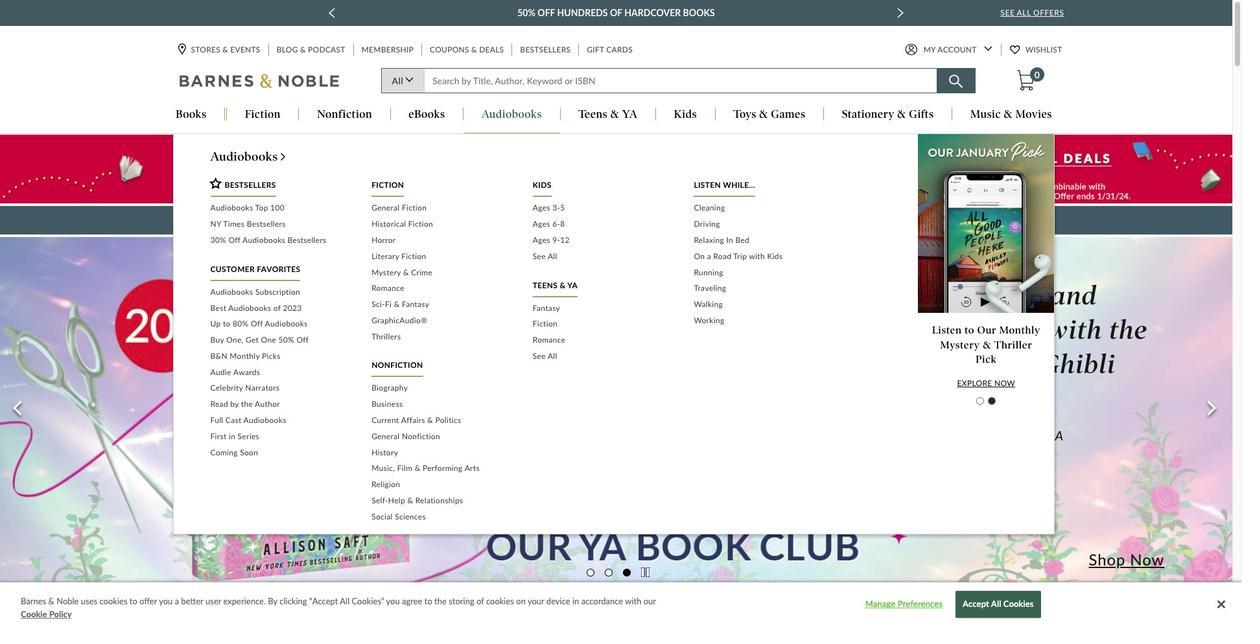 Task type: vqa. For each thing, say whether or not it's contained in the screenshot.
Beneath in the bottom of the page
yes



Task type: describe. For each thing, give the bounding box(es) containing it.
fantasy inside fantasy fiction romance see all
[[533, 303, 560, 313]]

2 button
[[605, 567, 613, 578]]

narrators
[[245, 384, 280, 393]]

self-help & relationships link
[[372, 494, 514, 510]]

current affairs & politics link
[[372, 413, 514, 429]]

walking link
[[694, 297, 836, 313]]

in inside barnes & noble uses cookies to offer you a better user experience. by clicking "accept all cookies" you agree to the storing of cookies on your device in accordance with our cookie policy
[[573, 597, 579, 607]]

teens for teens & ya heading
[[533, 281, 558, 290]]

my account button
[[905, 44, 993, 56]]

membership
[[362, 45, 414, 55]]

off down up to 80% off audiobooks link
[[297, 335, 309, 345]]

preferences
[[898, 600, 943, 610]]

kids for kids button
[[674, 108, 697, 121]]

listen for listen to our monthly mystery & thriller pick
[[932, 325, 962, 337]]

sciences
[[395, 512, 426, 522]]

gift cards
[[587, 45, 633, 55]]

ebooks
[[409, 108, 445, 121]]

girl
[[855, 428, 882, 444]]

all inside ages 3-5 ages 6-8 ages 9-12 see all
[[548, 252, 558, 261]]

bestsellers image
[[209, 177, 222, 189]]

better
[[181, 597, 203, 607]]

all left offers in the right of the page
[[1017, 8, 1032, 18]]

of inside audiobooks subscription best audiobooks of 2023 up to 80% off audiobooks buy one, get one 50% off b&n monthly picks audie awards celebrity narrators read by the author full cast audiobooks first in series coming soon
[[274, 303, 281, 313]]

bestsellers down top
[[247, 219, 286, 229]]

historical fiction link
[[372, 217, 514, 233]]

listen to our monthly mystery & thriller pick
[[932, 325, 1041, 366]]

relationships
[[416, 496, 463, 506]]

0 vertical spatial romance
[[939, 280, 1044, 312]]

toys
[[734, 108, 757, 121]]

full
[[210, 416, 223, 426]]

100
[[271, 203, 285, 213]]

ages 6-8 link
[[533, 217, 675, 233]]

crime
[[411, 268, 433, 277]]

bestsellers left gift
[[520, 45, 571, 55]]

all down membership link
[[392, 76, 404, 87]]

general nonfiction link
[[372, 429, 514, 445]]

audiobooks top 100 link
[[210, 201, 352, 217]]

to inside audiobooks subscription best audiobooks of 2023 up to 80% off audiobooks buy one, get one 50% off b&n monthly picks audie awards celebrity narrators read by the author full cast audiobooks first in series coming soon
[[223, 319, 231, 329]]

1
[[588, 567, 593, 578]]

romance inside general fiction historical fiction horror literary fiction mystery & crime romance sci-fi & fantasy graphicaudio® thrillers
[[372, 284, 405, 293]]

the inside audiobooks subscription best audiobooks of 2023 up to 80% off audiobooks buy one, get one 50% off b&n monthly picks audie awards celebrity narrators read by the author full cast audiobooks first in series coming soon
[[241, 400, 253, 409]]

next slide / item image
[[898, 8, 904, 18]]

user
[[206, 597, 221, 607]]

all inside fantasy fiction romance see all
[[548, 351, 558, 361]]

our
[[978, 325, 997, 337]]

0 button
[[1016, 67, 1045, 92]]

80%
[[233, 319, 249, 329]]

kids inside "cleaning driving relaxing in bed on a road trip with kids running traveling walking working"
[[768, 252, 783, 261]]

fiction link
[[533, 317, 675, 333]]

listen while... heading
[[694, 181, 756, 197]]

series
[[238, 432, 260, 442]]

the girl who fell beneath the sea
[[827, 428, 1064, 444]]

coming soon link
[[210, 445, 352, 461]]

first
[[210, 432, 227, 442]]

listen while...
[[694, 181, 756, 190]]

see inside fantasy fiction romance see all
[[533, 351, 546, 361]]

& right help
[[408, 496, 413, 506]]

off right 80%
[[251, 319, 263, 329]]

current
[[372, 416, 399, 426]]

8
[[561, 219, 565, 229]]

1 vertical spatial romance
[[936, 314, 1041, 346]]

list for kids
[[533, 201, 675, 265]]

9-
[[553, 235, 561, 245]]

get inside audiobooks subscription best audiobooks of 2023 up to 80% off audiobooks buy one, get one 50% off b&n monthly picks audie awards celebrity narrators read by the author full cast audiobooks first in series coming soon
[[246, 335, 259, 345]]

3 ages from the top
[[533, 235, 551, 245]]

walking
[[694, 300, 723, 310]]

best audiobooks of 2023 link
[[210, 301, 352, 317]]

sci-fi & fantasy link
[[372, 297, 514, 313]]

religion
[[372, 480, 401, 490]]

graphicaudio®
[[372, 316, 428, 326]]

gifts
[[910, 108, 934, 121]]

1 vertical spatial and
[[1052, 280, 1098, 312]]

audie awards link
[[210, 365, 352, 381]]

teens & ya for teens & ya heading
[[533, 281, 578, 290]]

ages 3-5 link
[[533, 201, 675, 217]]

fiction heading
[[372, 181, 404, 197]]

the inside barnes & noble uses cookies to offer you a better user experience. by clicking "accept all cookies" you agree to the storing of cookies on your device in accordance with our cookie policy
[[435, 597, 447, 607]]

logo image
[[179, 74, 340, 92]]

user image
[[905, 44, 918, 56]]

list for nonfiction
[[372, 381, 514, 526]]

to inside the listen to our monthly mystery & thriller pick
[[965, 325, 975, 337]]

accept all cookies button
[[956, 592, 1041, 619]]

off inside "weaves together the romance and passion of a regency romance with the magic, whimsy and heart of a ghibli film." main content
[[593, 214, 609, 227]]

nonfiction inside biography business current affairs & politics general nonfiction history music, film & performing arts religion self-help & relationships social sciences
[[402, 432, 440, 442]]

list containing audiobooks top 100
[[210, 201, 352, 249]]

teens for teens & ya button
[[579, 108, 608, 121]]

0
[[1035, 69, 1041, 80]]

business link
[[372, 397, 514, 413]]

trip
[[734, 252, 747, 261]]

coupons
[[430, 45, 469, 55]]

social sciences link
[[372, 510, 514, 526]]

out
[[732, 214, 751, 227]]

shop
[[1089, 550, 1126, 569]]

biography business current affairs & politics general nonfiction history music, film & performing arts religion self-help & relationships social sciences
[[372, 384, 480, 522]]

bestsellers link
[[519, 44, 572, 56]]

first in series link
[[210, 429, 352, 445]]

manage preferences button
[[864, 593, 945, 618]]

top
[[255, 203, 268, 213]]

podcast
[[308, 45, 345, 55]]

ya for teens & ya button
[[623, 108, 638, 121]]

see all offers link
[[1001, 8, 1065, 18]]

& left crime
[[403, 268, 409, 277]]

accept all cookies
[[963, 600, 1034, 610]]

books button
[[158, 108, 225, 122]]

nonfiction for nonfiction heading
[[372, 361, 423, 371]]

search image
[[950, 75, 963, 89]]

a inside "cleaning driving relaxing in bed on a road trip with kids running traveling walking working"
[[707, 252, 711, 261]]

music,
[[372, 464, 395, 474]]

list for listen while...
[[694, 201, 836, 329]]

1 vertical spatial romance
[[533, 335, 566, 345]]

kids heading
[[533, 181, 552, 197]]

games
[[771, 108, 806, 121]]

5
[[561, 203, 565, 213]]

premium members get 10% off and earn rewards find out more
[[453, 214, 780, 227]]

monthly inside audiobooks subscription best audiobooks of 2023 up to 80% off audiobooks buy one, get one 50% off b&n monthly picks audie awards celebrity narrators read by the author full cast audiobooks first in series coming soon
[[230, 351, 260, 361]]

subscription
[[256, 287, 300, 297]]

3
[[624, 567, 630, 578]]

list for customer favorites
[[210, 285, 352, 461]]

to left 'offer'
[[130, 597, 137, 607]]

music & movies button
[[953, 108, 1071, 122]]

see inside ages 3-5 ages 6-8 ages 9-12 see all
[[533, 252, 546, 261]]

cleaning link
[[694, 201, 836, 217]]

1 ages from the top
[[533, 203, 551, 213]]

a inside barnes & noble uses cookies to offer you a better user experience. by clicking "accept all cookies" you agree to the storing of cookies on your device in accordance with our cookie policy
[[175, 597, 179, 607]]

music & movies
[[971, 108, 1053, 121]]

list for fiction
[[372, 201, 514, 345]]

previous slide / item image
[[329, 8, 335, 18]]

& inside barnes & noble uses cookies to offer you a better user experience. by clicking "accept all cookies" you agree to the storing of cookies on your device in accordance with our cookie policy
[[48, 597, 54, 607]]

a right pick
[[1018, 349, 1033, 381]]

0 horizontal spatial and
[[612, 214, 630, 227]]

cookie policy link
[[21, 609, 72, 621]]

all inside button
[[992, 600, 1002, 610]]

b&n monthly picks link
[[210, 349, 352, 365]]

all inside barnes & noble uses cookies to offer you a better user experience. by clicking "accept all cookies" you agree to the storing of cookies on your device in accordance with our cookie policy
[[340, 597, 350, 607]]

hardcover
[[625, 7, 681, 18]]

cards
[[607, 45, 633, 55]]

list for teens & ya
[[533, 301, 675, 365]]



Task type: locate. For each thing, give the bounding box(es) containing it.
see all offers
[[1001, 8, 1065, 18]]

1 horizontal spatial and
[[861, 349, 907, 381]]

Search by Title, Author, Keyword or ISBN text field
[[424, 68, 938, 94]]

0 horizontal spatial mystery
[[372, 268, 401, 277]]

film
[[397, 464, 413, 474]]

favorites
[[257, 264, 301, 274]]

audiobooks subscription best audiobooks of 2023 up to 80% off audiobooks buy one, get one 50% off b&n monthly picks audie awards celebrity narrators read by the author full cast audiobooks first in series coming soon
[[210, 287, 309, 458]]

with inside "weaves together the romance and passion of a regency romance with the magic, whimsy and heart of a ghibli film."
[[1049, 314, 1103, 346]]

bed
[[736, 235, 750, 245]]

1 vertical spatial teens
[[533, 281, 558, 290]]

bestsellers heading
[[209, 177, 276, 197]]

horror link
[[372, 233, 514, 249]]

1 vertical spatial ya
[[568, 281, 578, 290]]

ages left the 9-
[[533, 235, 551, 245]]

kids inside button
[[674, 108, 697, 121]]

1 see all link from the top
[[533, 249, 675, 265]]

you right 'offer'
[[159, 597, 173, 607]]

toys & games
[[734, 108, 806, 121]]

0 vertical spatial in
[[229, 432, 236, 442]]

& left the gifts
[[898, 108, 907, 121]]

0 vertical spatial romance link
[[372, 281, 514, 297]]

teens inside teens & ya heading
[[533, 281, 558, 290]]

beneath
[[952, 428, 1010, 444]]

best
[[210, 303, 227, 313]]

& right blog
[[300, 45, 306, 55]]

stores
[[191, 45, 220, 55]]

None field
[[424, 68, 938, 94]]

1 horizontal spatial in
[[573, 597, 579, 607]]

& right film
[[415, 464, 421, 474]]

1 vertical spatial monthly
[[230, 351, 260, 361]]

& right toys
[[760, 108, 769, 121]]

0 vertical spatial with
[[749, 252, 765, 261]]

nonfiction inside button
[[317, 108, 372, 121]]

history link
[[372, 445, 514, 461]]

50% inside audiobooks subscription best audiobooks of 2023 up to 80% off audiobooks buy one, get one 50% off b&n monthly picks audie awards celebrity narrators read by the author full cast audiobooks first in series coming soon
[[279, 335, 294, 345]]

kids for kids "heading"
[[533, 181, 552, 190]]

0 vertical spatial kids
[[674, 108, 697, 121]]

0 vertical spatial 50%
[[518, 7, 536, 18]]

teens & ya for teens & ya button
[[579, 108, 638, 121]]

0 horizontal spatial cookies
[[100, 597, 127, 607]]

0 vertical spatial teens
[[579, 108, 608, 121]]

romance up the our on the bottom
[[939, 280, 1044, 312]]

listen for listen while...
[[694, 181, 721, 190]]

1 vertical spatial listen
[[932, 325, 962, 337]]

monthly
[[1000, 325, 1041, 337], [230, 351, 260, 361]]

a
[[707, 252, 711, 261], [805, 314, 821, 346], [1018, 349, 1033, 381], [175, 597, 179, 607]]

12
[[561, 235, 570, 245]]

2 vertical spatial ages
[[533, 235, 551, 245]]

audiobooks button
[[464, 108, 560, 134]]

listen up the heart
[[932, 325, 962, 337]]

2 vertical spatial and
[[861, 349, 907, 381]]

list
[[210, 201, 352, 249], [372, 201, 514, 345], [533, 201, 675, 265], [694, 201, 836, 329], [210, 285, 352, 461], [533, 301, 675, 365], [372, 381, 514, 526]]

with inside barnes & noble uses cookies to offer you a better user experience. by clicking "accept all cookies" you agree to the storing of cookies on your device in accordance with our cookie policy
[[625, 597, 642, 607]]

off up the ages 9-12 link
[[593, 214, 609, 227]]

gift
[[587, 45, 605, 55]]

now for shop now
[[1131, 550, 1165, 569]]

help
[[388, 496, 405, 506]]

1 cookies from the left
[[100, 597, 127, 607]]

listen up cleaning
[[694, 181, 721, 190]]

now inside "weaves together the romance and passion of a regency romance with the magic, whimsy and heart of a ghibli film." main content
[[1131, 550, 1165, 569]]

get left one
[[246, 335, 259, 345]]

"weaves together the romance and passion of a regency romance with the magic, whimsy and heart of a ghibli film." main content
[[0, 135, 1243, 628]]

1 horizontal spatial ya
[[623, 108, 638, 121]]

fantasy down teens & ya heading
[[533, 303, 560, 313]]

ny
[[210, 219, 221, 229]]

& inside the listen to our monthly mystery & thriller pick
[[983, 339, 992, 351]]

celebrity narrators link
[[210, 381, 352, 397]]

in right the first
[[229, 432, 236, 442]]

bestsellers up top
[[225, 181, 276, 190]]

cleaning driving relaxing in bed on a road trip with kids running traveling walking working
[[694, 203, 783, 326]]

nonfiction down affairs
[[402, 432, 440, 442]]

road
[[714, 252, 732, 261]]

0 horizontal spatial with
[[625, 597, 642, 607]]

1 horizontal spatial 50%
[[518, 7, 536, 18]]

the up regency
[[894, 280, 932, 312]]

2 vertical spatial nonfiction
[[402, 432, 440, 442]]

romance up the 'fi'
[[372, 284, 405, 293]]

fiction inside fantasy fiction romance see all
[[533, 319, 558, 329]]

0 horizontal spatial you
[[159, 597, 173, 607]]

see all link down fiction link
[[533, 349, 675, 365]]

a up whimsy
[[805, 314, 821, 346]]

listen
[[694, 181, 721, 190], [932, 325, 962, 337]]

monthly inside the listen to our monthly mystery & thriller pick
[[1000, 325, 1041, 337]]

with left our
[[625, 597, 642, 607]]

self-
[[372, 496, 388, 506]]

mystery up pick
[[941, 339, 981, 351]]

teens & ya button
[[561, 108, 656, 122]]

fantasy up graphicaudio®
[[402, 300, 430, 310]]

off left hundreds
[[538, 7, 555, 18]]

customer
[[210, 264, 255, 274]]

0 vertical spatial monthly
[[1000, 325, 1041, 337]]

1 vertical spatial in
[[573, 597, 579, 607]]

0 horizontal spatial 50%
[[279, 335, 294, 345]]

& inside button
[[1004, 108, 1013, 121]]

1 vertical spatial now
[[1131, 550, 1165, 569]]

in right device on the left bottom
[[573, 597, 579, 607]]

a left the better
[[175, 597, 179, 607]]

1 vertical spatial books
[[176, 108, 207, 121]]

kids down relaxing in bed link
[[768, 252, 783, 261]]

1 vertical spatial general
[[372, 432, 400, 442]]

cart image
[[1018, 70, 1035, 91]]

nonfiction heading
[[372, 361, 423, 378]]

social
[[372, 512, 393, 522]]

2 ages from the top
[[533, 219, 551, 229]]

working
[[694, 316, 725, 326]]

bestsellers inside heading
[[225, 181, 276, 190]]

all link
[[381, 68, 424, 94]]

fell
[[921, 428, 949, 444]]

& inside heading
[[560, 281, 566, 290]]

romance link down crime
[[372, 281, 514, 297]]

1 vertical spatial get
[[246, 335, 259, 345]]

1 horizontal spatial cookies
[[486, 597, 514, 607]]

off down times
[[229, 235, 241, 245]]

kids down search by title, author, keyword or isbn text box
[[674, 108, 697, 121]]

with up ghibli
[[1049, 314, 1103, 346]]

privacy alert dialog
[[0, 583, 1243, 628]]

mystery inside the listen to our monthly mystery & thriller pick
[[941, 339, 981, 351]]

all right accept in the bottom right of the page
[[992, 600, 1002, 610]]

"weaves
[[673, 280, 778, 312]]

2 horizontal spatial with
[[1049, 314, 1103, 346]]

general down current
[[372, 432, 400, 442]]

the up ghibli
[[1110, 314, 1148, 346]]

50% off thousans of hardcover books, plus, save on toys, games, boxed calendars and more image
[[0, 135, 1233, 204]]

monthly up 'awards' on the bottom left of the page
[[230, 351, 260, 361]]

& right the 'fi'
[[394, 300, 400, 310]]

ebooks button
[[391, 108, 463, 122]]

with right trip
[[749, 252, 765, 261]]

see
[[1001, 8, 1015, 18], [533, 252, 546, 261], [533, 351, 546, 361]]

agree
[[402, 597, 423, 607]]

nonfiction up the biography
[[372, 361, 423, 371]]

noble
[[57, 597, 79, 607]]

mystery inside general fiction historical fiction horror literary fiction mystery & crime romance sci-fi & fantasy graphicaudio® thrillers
[[372, 268, 401, 277]]

0 vertical spatial see
[[1001, 8, 1015, 18]]

0 horizontal spatial books
[[176, 108, 207, 121]]

0 vertical spatial get
[[548, 214, 566, 227]]

& right the stores
[[223, 45, 228, 55]]

horror
[[372, 235, 396, 245]]

buy
[[210, 335, 224, 345]]

ya for teens & ya heading
[[568, 281, 578, 290]]

& right music
[[1004, 108, 1013, 121]]

0 horizontal spatial romance link
[[372, 281, 514, 297]]

ya inside button
[[623, 108, 638, 121]]

0 vertical spatial mystery
[[372, 268, 401, 277]]

1 vertical spatial nonfiction
[[372, 361, 423, 371]]

1 horizontal spatial romance link
[[533, 333, 675, 349]]

1 horizontal spatial kids
[[674, 108, 697, 121]]

2 general from the top
[[372, 432, 400, 442]]

0 vertical spatial ya
[[623, 108, 638, 121]]

all
[[1017, 8, 1032, 18], [392, 76, 404, 87], [548, 252, 558, 261], [548, 351, 558, 361], [340, 597, 350, 607], [992, 600, 1002, 610]]

0 horizontal spatial listen
[[694, 181, 721, 190]]

a right on
[[707, 252, 711, 261]]

1 general from the top
[[372, 203, 400, 213]]

one
[[261, 335, 276, 345]]

0 horizontal spatial kids
[[533, 181, 552, 190]]

cookies
[[1004, 600, 1034, 610]]

0 vertical spatial teens & ya
[[579, 108, 638, 121]]

bestsellers down ny times bestsellers link
[[288, 235, 327, 245]]

storing
[[449, 597, 475, 607]]

0 horizontal spatial monthly
[[230, 351, 260, 361]]

0 horizontal spatial in
[[229, 432, 236, 442]]

1 horizontal spatial teens & ya
[[579, 108, 638, 121]]

membership link
[[360, 44, 415, 56]]

0 vertical spatial books
[[683, 7, 715, 18]]

1 horizontal spatial mystery
[[941, 339, 981, 351]]

the left sea
[[1013, 428, 1038, 444]]

now right "explore"
[[995, 379, 1016, 388]]

now
[[995, 379, 1016, 388], [1131, 550, 1165, 569]]

literary fiction link
[[372, 249, 514, 265]]

off
[[538, 7, 555, 18], [593, 214, 609, 227], [229, 235, 241, 245], [251, 319, 263, 329], [297, 335, 309, 345]]

& down the our on the bottom
[[983, 339, 992, 351]]

picks
[[262, 351, 281, 361]]

stores & events
[[191, 45, 261, 55]]

1 you from the left
[[159, 597, 173, 607]]

up to 80% off audiobooks link
[[210, 317, 352, 333]]

2 you from the left
[[386, 597, 400, 607]]

kids up members
[[533, 181, 552, 190]]

general inside biography business current affairs & politics general nonfiction history music, film & performing arts religion self-help & relationships social sciences
[[372, 432, 400, 442]]

soon
[[240, 448, 258, 458]]

2 horizontal spatial and
[[1052, 280, 1098, 312]]

audie
[[210, 368, 231, 377]]

1 button
[[587, 567, 594, 578]]

1 vertical spatial mystery
[[941, 339, 981, 351]]

all down fiction link
[[548, 351, 558, 361]]

times
[[223, 219, 245, 229]]

offers
[[1034, 8, 1065, 18]]

in inside audiobooks subscription best audiobooks of 2023 up to 80% off audiobooks buy one, get one 50% off b&n monthly picks audie awards celebrity narrators read by the author full cast audiobooks first in series coming soon
[[229, 432, 236, 442]]

list containing general fiction
[[372, 201, 514, 345]]

explore
[[958, 379, 993, 388]]

the left storing
[[435, 597, 447, 607]]

0 horizontal spatial get
[[246, 335, 259, 345]]

off inside "audiobooks top 100 ny times bestsellers 30% off audiobooks bestsellers"
[[229, 235, 241, 245]]

see all link down ages 6-8 link at the top of page
[[533, 249, 675, 265]]

list containing audiobooks subscription
[[210, 285, 352, 461]]

with inside "cleaning driving relaxing in bed on a road trip with kids running traveling walking working"
[[749, 252, 765, 261]]

down arrow image
[[984, 46, 993, 52]]

0 vertical spatial listen
[[694, 181, 721, 190]]

fantasy inside general fiction historical fiction horror literary fiction mystery & crime romance sci-fi & fantasy graphicaudio® thrillers
[[402, 300, 430, 310]]

teens inside teens & ya button
[[579, 108, 608, 121]]

teens & ya down the 9-
[[533, 281, 578, 290]]

2 see all link from the top
[[533, 349, 675, 365]]

policy
[[49, 609, 72, 620]]

2 horizontal spatial kids
[[768, 252, 783, 261]]

while...
[[723, 181, 756, 190]]

1 vertical spatial kids
[[533, 181, 552, 190]]

0 horizontal spatial now
[[995, 379, 1016, 388]]

0 horizontal spatial romance
[[372, 284, 405, 293]]

1 vertical spatial teens & ya
[[533, 281, 578, 290]]

get inside main content
[[548, 214, 566, 227]]

listen inside the listen to our monthly mystery & thriller pick
[[932, 325, 962, 337]]

50% down up to 80% off audiobooks link
[[279, 335, 294, 345]]

of inside barnes & noble uses cookies to offer you a better user experience. by clicking "accept all cookies" you agree to the storing of cookies on your device in accordance with our cookie policy
[[477, 597, 484, 607]]

& down 12
[[560, 281, 566, 290]]

list containing fantasy
[[533, 301, 675, 365]]

1 horizontal spatial teens
[[579, 108, 608, 121]]

passion
[[673, 314, 767, 346]]

mystery
[[372, 268, 401, 277], [941, 339, 981, 351]]

teens & ya inside button
[[579, 108, 638, 121]]

& up "50% off thousans of hardcover books, plus, save on toys, games, boxed calendars and more" image
[[611, 108, 620, 121]]

driving
[[694, 219, 721, 229]]

teens up "50% off thousans of hardcover books, plus, save on toys, games, boxed calendars and more" image
[[579, 108, 608, 121]]

premium
[[453, 214, 496, 227]]

customer favorites heading
[[210, 264, 301, 281]]

2 cookies from the left
[[486, 597, 514, 607]]

general up "historical"
[[372, 203, 400, 213]]

mystery & crime link
[[372, 265, 514, 281]]

1 horizontal spatial with
[[749, 252, 765, 261]]

in
[[727, 235, 734, 245]]

general inside general fiction historical fiction horror literary fiction mystery & crime romance sci-fi & fantasy graphicaudio® thrillers
[[372, 203, 400, 213]]

& up cookie policy link
[[48, 597, 54, 607]]

ages left "6-"
[[533, 219, 551, 229]]

cookies left on
[[486, 597, 514, 607]]

fiction inside fiction button
[[245, 108, 281, 121]]

to right agree
[[425, 597, 433, 607]]

your
[[528, 597, 545, 607]]

books inside button
[[176, 108, 207, 121]]

list containing cleaning
[[694, 201, 836, 329]]

10%
[[569, 214, 590, 227]]

all down the 9-
[[548, 252, 558, 261]]

to left the our on the bottom
[[965, 325, 975, 337]]

& right affairs
[[428, 416, 433, 426]]

the right by
[[241, 400, 253, 409]]

50% up bestsellers link
[[518, 7, 536, 18]]

ages left 3-
[[533, 203, 551, 213]]

1 horizontal spatial fantasy
[[533, 303, 560, 313]]

0 horizontal spatial teens & ya
[[533, 281, 578, 290]]

now right shop on the bottom of the page
[[1131, 550, 1165, 569]]

get
[[548, 214, 566, 227], [246, 335, 259, 345]]

religion link
[[372, 478, 514, 494]]

romance up pick
[[936, 314, 1041, 346]]

now for explore now
[[995, 379, 1016, 388]]

monthly up thriller
[[1000, 325, 1041, 337]]

0 vertical spatial and
[[612, 214, 630, 227]]

teens down the 9-
[[533, 281, 558, 290]]

1 horizontal spatial listen
[[932, 325, 962, 337]]

&
[[223, 45, 228, 55], [300, 45, 306, 55], [472, 45, 477, 55], [611, 108, 620, 121], [760, 108, 769, 121], [898, 108, 907, 121], [1004, 108, 1013, 121], [403, 268, 409, 277], [560, 281, 566, 290], [394, 300, 400, 310], [983, 339, 992, 351], [428, 416, 433, 426], [415, 464, 421, 474], [408, 496, 413, 506], [48, 597, 54, 607]]

see all link for ages 3-5 ages 6-8 ages 9-12 see all
[[533, 249, 675, 265]]

0 vertical spatial ages
[[533, 203, 551, 213]]

the
[[827, 428, 851, 444]]

ya inside heading
[[568, 281, 578, 290]]

0 horizontal spatial teens
[[533, 281, 558, 290]]

audiobooks inside button
[[482, 108, 542, 121]]

0 vertical spatial general
[[372, 203, 400, 213]]

to right "up"
[[223, 319, 231, 329]]

film."
[[673, 384, 740, 415]]

0 vertical spatial romance
[[372, 284, 405, 293]]

1 horizontal spatial monthly
[[1000, 325, 1041, 337]]

1 vertical spatial romance link
[[533, 333, 675, 349]]

stationery & gifts
[[842, 108, 934, 121]]

accept
[[963, 600, 990, 610]]

to
[[223, 319, 231, 329], [965, 325, 975, 337], [130, 597, 137, 607], [425, 597, 433, 607]]

nonfiction up audiobooks 'link'
[[317, 108, 372, 121]]

teens & ya heading
[[533, 281, 578, 297]]

get down 3-
[[548, 214, 566, 227]]

romance down teens & ya heading
[[533, 335, 566, 345]]

1 horizontal spatial get
[[548, 214, 566, 227]]

wishlist link
[[1010, 44, 1064, 56]]

1 vertical spatial see
[[533, 252, 546, 261]]

thriller
[[995, 339, 1033, 351]]

2 vertical spatial kids
[[768, 252, 783, 261]]

audiobooks subscription link
[[210, 285, 352, 301]]

0 vertical spatial now
[[995, 379, 1016, 388]]

1 horizontal spatial now
[[1131, 550, 1165, 569]]

list containing ages 3-5
[[533, 201, 675, 265]]

0 horizontal spatial ya
[[568, 281, 578, 290]]

1 vertical spatial see all link
[[533, 349, 675, 365]]

1 vertical spatial 50%
[[279, 335, 294, 345]]

list containing biography
[[372, 381, 514, 526]]

2 vertical spatial with
[[625, 597, 642, 607]]

bestsellers
[[520, 45, 571, 55], [225, 181, 276, 190], [247, 219, 286, 229], [288, 235, 327, 245]]

& left deals
[[472, 45, 477, 55]]

all right "accept
[[340, 597, 350, 607]]

books
[[683, 7, 715, 18], [176, 108, 207, 121]]

see all link for fantasy fiction romance see all
[[533, 349, 675, 365]]

1 horizontal spatial you
[[386, 597, 400, 607]]

cookies right uses
[[100, 597, 127, 607]]

hundreds
[[558, 7, 608, 18]]

movies
[[1016, 108, 1053, 121]]

fiction button
[[227, 108, 299, 122]]

1 horizontal spatial books
[[683, 7, 715, 18]]

graphicaudio® link
[[372, 313, 514, 329]]

teens & ya up "50% off thousans of hardcover books, plus, save on toys, games, boxed calendars and more" image
[[579, 108, 638, 121]]

ya left kids button
[[623, 108, 638, 121]]

manage
[[866, 600, 896, 610]]

listen inside heading
[[694, 181, 721, 190]]

music
[[971, 108, 1002, 121]]

romance link down fantasy link
[[533, 333, 675, 349]]

0 vertical spatial see all link
[[533, 249, 675, 265]]

affairs
[[401, 416, 425, 426]]

nonfiction for 'nonfiction' button
[[317, 108, 372, 121]]

ya up fantasy link
[[568, 281, 578, 290]]

1 horizontal spatial romance
[[533, 335, 566, 345]]

1 vertical spatial with
[[1049, 314, 1103, 346]]

2 vertical spatial see
[[533, 351, 546, 361]]

together
[[785, 280, 887, 312]]

mystery down literary
[[372, 268, 401, 277]]

kids
[[674, 108, 697, 121], [533, 181, 552, 190], [768, 252, 783, 261]]

0 vertical spatial nonfiction
[[317, 108, 372, 121]]

you left agree
[[386, 597, 400, 607]]

who
[[885, 428, 918, 444]]

1 vertical spatial ages
[[533, 219, 551, 229]]

0 horizontal spatial fantasy
[[402, 300, 430, 310]]



